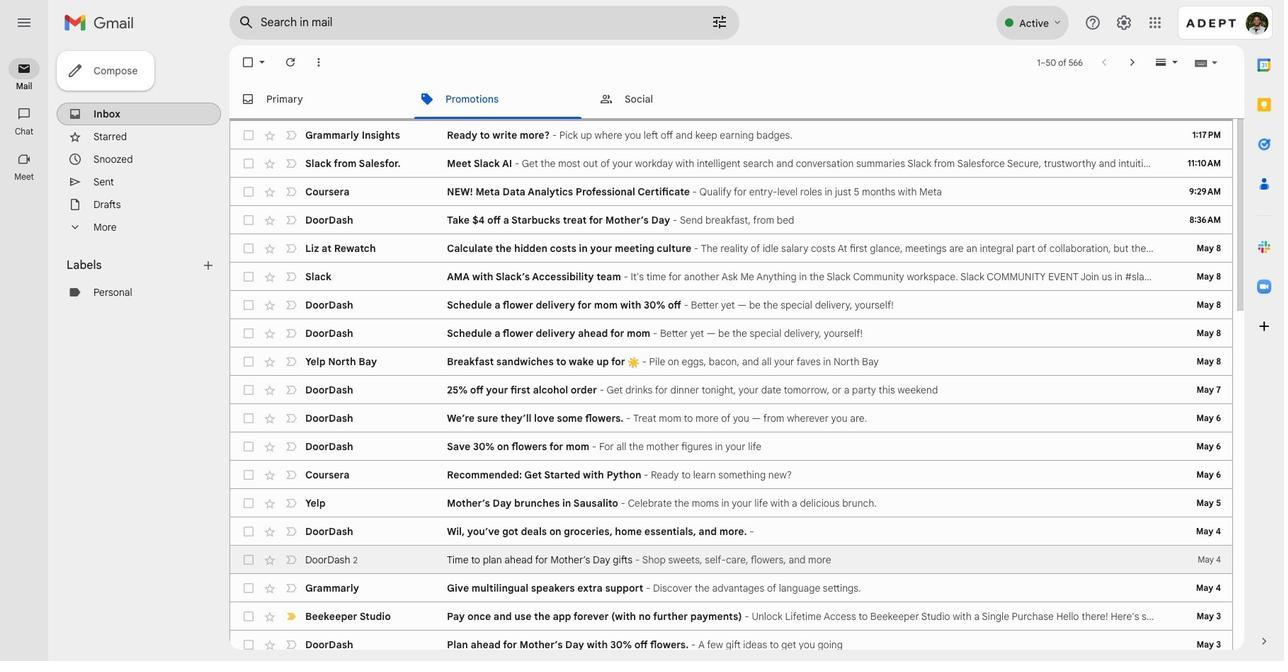 Task type: vqa. For each thing, say whether or not it's contained in the screenshot.
Mateo
no



Task type: describe. For each thing, give the bounding box(es) containing it.
search in mail image
[[234, 10, 259, 35]]

toggle split pane mode image
[[1154, 55, 1169, 69]]

8 row from the top
[[230, 320, 1233, 348]]

Search in mail text field
[[261, 16, 672, 30]]

15 row from the top
[[230, 518, 1233, 546]]

main menu image
[[16, 14, 33, 31]]

select input tool image
[[1211, 57, 1220, 68]]

3 row from the top
[[230, 178, 1233, 206]]

19 row from the top
[[230, 631, 1233, 660]]

primary tab
[[230, 79, 407, 119]]

4 row from the top
[[230, 206, 1233, 235]]

support image
[[1085, 14, 1102, 31]]

14 row from the top
[[230, 490, 1233, 518]]

refresh image
[[283, 55, 298, 69]]

9 row from the top
[[230, 348, 1233, 376]]



Task type: locate. For each thing, give the bounding box(es) containing it.
tab list
[[1245, 45, 1285, 611], [230, 79, 1245, 119]]

older image
[[1126, 55, 1140, 69]]

None checkbox
[[242, 128, 256, 142], [242, 157, 256, 171], [242, 185, 256, 199], [242, 213, 256, 227], [242, 270, 256, 284], [242, 327, 256, 341], [242, 355, 256, 369], [242, 383, 256, 398], [242, 412, 256, 426], [242, 525, 256, 539], [242, 553, 256, 568], [242, 582, 256, 596], [242, 610, 256, 624], [242, 638, 256, 653], [242, 128, 256, 142], [242, 157, 256, 171], [242, 185, 256, 199], [242, 213, 256, 227], [242, 270, 256, 284], [242, 327, 256, 341], [242, 355, 256, 369], [242, 383, 256, 398], [242, 412, 256, 426], [242, 525, 256, 539], [242, 553, 256, 568], [242, 582, 256, 596], [242, 610, 256, 624], [242, 638, 256, 653]]

Search in mail search field
[[230, 6, 740, 40]]

18 row from the top
[[230, 603, 1233, 631]]

advanced search options image
[[706, 8, 734, 36]]

2 row from the top
[[230, 150, 1233, 178]]

main content
[[230, 45, 1245, 662]]

grid
[[230, 119, 1234, 120]]

more email options image
[[312, 55, 326, 69]]

row
[[230, 121, 1233, 150], [230, 150, 1233, 178], [230, 178, 1233, 206], [230, 206, 1233, 235], [230, 235, 1233, 263], [230, 263, 1233, 291], [230, 291, 1233, 320], [230, 320, 1233, 348], [230, 348, 1233, 376], [230, 376, 1233, 405], [230, 405, 1233, 433], [230, 433, 1233, 461], [230, 461, 1233, 490], [230, 490, 1233, 518], [230, 518, 1233, 546], [230, 546, 1233, 575], [230, 575, 1233, 603], [230, 603, 1233, 631], [230, 631, 1233, 660]]

7 row from the top
[[230, 291, 1233, 320]]

social tab
[[588, 79, 767, 119]]

1 row from the top
[[230, 121, 1233, 150]]

12 row from the top
[[230, 433, 1233, 461]]

heading
[[0, 81, 48, 92], [0, 126, 48, 137], [0, 171, 48, 183], [67, 259, 201, 273]]

13 row from the top
[[230, 461, 1233, 490]]

5 row from the top
[[230, 235, 1233, 263]]

11 row from the top
[[230, 405, 1233, 433]]

settings image
[[1116, 14, 1133, 31]]

navigation
[[0, 45, 50, 662]]

16 row from the top
[[230, 546, 1233, 575]]

None checkbox
[[241, 55, 255, 69], [242, 242, 256, 256], [242, 298, 256, 312], [242, 440, 256, 454], [242, 468, 256, 483], [242, 497, 256, 511], [241, 55, 255, 69], [242, 242, 256, 256], [242, 298, 256, 312], [242, 440, 256, 454], [242, 468, 256, 483], [242, 497, 256, 511]]

10 row from the top
[[230, 376, 1233, 405]]

6 row from the top
[[230, 263, 1233, 291]]

☀️ image
[[628, 357, 640, 369]]

17 row from the top
[[230, 575, 1233, 603]]

promotions tab
[[409, 79, 587, 119]]

tab panel
[[230, 119, 1234, 662]]

gmail image
[[64, 9, 141, 37]]



